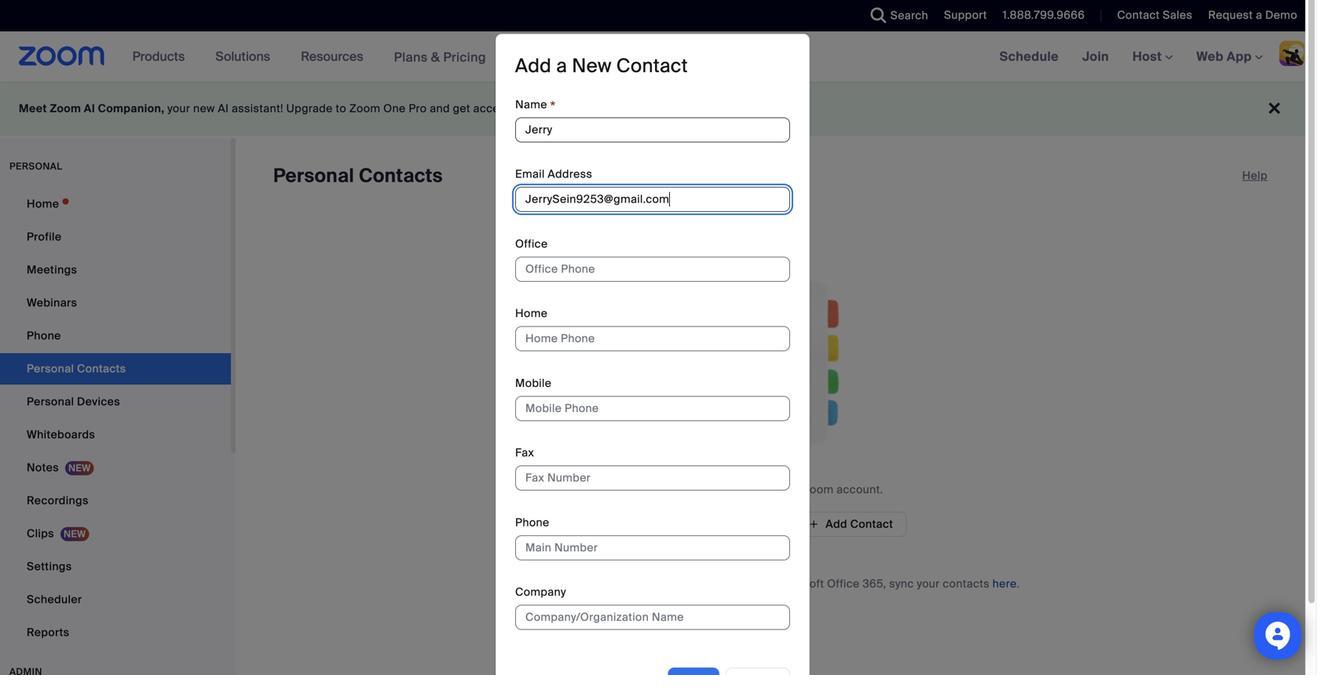 Task type: describe. For each thing, give the bounding box(es) containing it.
personal for personal contacts
[[273, 164, 354, 188]]

clips link
[[0, 518, 231, 550]]

for
[[521, 577, 539, 591]]

Fax text field
[[515, 466, 790, 491]]

support
[[944, 8, 987, 22]]

account.
[[837, 483, 883, 497]]

sales
[[1163, 8, 1193, 22]]

0 horizontal spatial to
[[336, 101, 346, 116]]

additional
[[637, 101, 690, 116]]

2 microsoft from the left
[[773, 577, 824, 591]]

add a new contact
[[515, 54, 688, 78]]

personal devices link
[[0, 386, 231, 418]]

your for to
[[777, 483, 800, 497]]

pro
[[409, 101, 427, 116]]

add image
[[808, 518, 819, 532]]

home inside 'link'
[[27, 197, 59, 211]]

no
[[658, 483, 673, 497]]

new
[[193, 101, 215, 116]]

company
[[515, 585, 566, 600]]

get
[[453, 101, 470, 116]]

exchange,
[[691, 577, 747, 591]]

add contact
[[826, 517, 893, 532]]

recordings link
[[0, 485, 231, 517]]

and inside the meet zoom ai companion, footer
[[430, 101, 450, 116]]

meetings link
[[0, 254, 231, 286]]

Office Phone text field
[[515, 257, 790, 282]]

whiteboards link
[[0, 419, 231, 451]]

3 ai from the left
[[528, 101, 539, 116]]

new
[[572, 54, 612, 78]]

pricing
[[443, 49, 486, 65]]

for google calendar, microsoft exchange, and microsoft office 365, sync your contacts here .
[[521, 577, 1020, 591]]

at
[[607, 101, 618, 116]]

reports link
[[0, 617, 231, 649]]

here
[[993, 577, 1017, 591]]

Email Address text field
[[515, 187, 790, 212]]

added
[[726, 483, 760, 497]]

1 horizontal spatial zoom
[[349, 101, 381, 116]]

fax
[[515, 446, 534, 460]]

one
[[383, 101, 406, 116]]

cost.
[[693, 101, 719, 116]]

phone link
[[0, 320, 231, 352]]

contact sales
[[1117, 8, 1193, 22]]

personal for personal devices
[[27, 395, 74, 409]]

plans
[[394, 49, 428, 65]]

phone inside personal menu menu
[[27, 329, 61, 343]]

add contact button
[[795, 512, 907, 537]]

clips
[[27, 527, 54, 541]]

plans & pricing
[[394, 49, 486, 65]]

add a new contact dialog
[[496, 34, 810, 676]]

add for add a new contact
[[515, 54, 552, 78]]

join link
[[1071, 31, 1121, 82]]

request a demo
[[1208, 8, 1298, 22]]

contact sales link up the "meetings" navigation
[[1117, 8, 1193, 22]]

profile link
[[0, 222, 231, 253]]

1 upgrade from the left
[[286, 101, 333, 116]]

sync
[[889, 577, 914, 591]]

schedule
[[1000, 48, 1059, 65]]

1 microsoft from the left
[[638, 577, 689, 591]]

scheduler link
[[0, 584, 231, 616]]

a for add
[[556, 54, 567, 78]]

meet zoom ai companion, footer
[[0, 82, 1305, 136]]

personal devices
[[27, 395, 120, 409]]

help link
[[1242, 163, 1268, 189]]

companion
[[542, 101, 604, 116]]

2 horizontal spatial to
[[763, 483, 774, 497]]

contact sales link up "join"
[[1106, 0, 1197, 31]]

home link
[[0, 189, 231, 220]]

zoom logo image
[[19, 46, 105, 66]]

settings link
[[0, 551, 231, 583]]

webinars
[[27, 296, 77, 310]]

name
[[515, 97, 547, 112]]

meetings
[[27, 263, 77, 277]]

webinars link
[[0, 287, 231, 319]]



Task type: locate. For each thing, give the bounding box(es) containing it.
a left demo on the right top of page
[[1256, 8, 1263, 22]]

0 horizontal spatial home
[[27, 197, 59, 211]]

1 horizontal spatial office
[[827, 577, 860, 591]]

1 vertical spatial contacts
[[943, 577, 990, 591]]

*
[[550, 98, 556, 116]]

0 horizontal spatial upgrade
[[286, 101, 333, 116]]

office down email
[[515, 237, 548, 251]]

contacts
[[676, 483, 723, 497], [943, 577, 990, 591]]

meetings navigation
[[988, 31, 1317, 83]]

0 horizontal spatial contact
[[617, 54, 688, 78]]

0 vertical spatial personal
[[273, 164, 354, 188]]

2 horizontal spatial ai
[[528, 101, 539, 116]]

demo
[[1266, 8, 1298, 22]]

2 vertical spatial your
[[917, 577, 940, 591]]

2 horizontal spatial your
[[917, 577, 940, 591]]

First and Last Name text field
[[515, 117, 790, 143]]

0 vertical spatial contacts
[[676, 483, 723, 497]]

recordings
[[27, 494, 89, 508]]

1 horizontal spatial a
[[1256, 8, 1263, 22]]

companion,
[[98, 101, 164, 116]]

here link
[[993, 577, 1017, 591]]

0 horizontal spatial contacts
[[676, 483, 723, 497]]

whiteboards
[[27, 428, 95, 442]]

personal menu menu
[[0, 189, 231, 650]]

1 vertical spatial a
[[556, 54, 567, 78]]

0 vertical spatial home
[[27, 197, 59, 211]]

banner
[[0, 31, 1317, 83]]

office
[[515, 237, 548, 251], [827, 577, 860, 591]]

home up mobile
[[515, 306, 548, 321]]

profile
[[27, 230, 62, 244]]

phone inside add a new contact dialog
[[515, 516, 550, 530]]

0 vertical spatial your
[[167, 101, 190, 116]]

your right added
[[777, 483, 800, 497]]

address
[[548, 167, 592, 182]]

Mobile text field
[[515, 396, 790, 421]]

2 horizontal spatial contact
[[1117, 8, 1160, 22]]

Home text field
[[515, 327, 790, 352]]

add
[[515, 54, 552, 78], [826, 517, 848, 532]]

ai left the *
[[528, 101, 539, 116]]

1.888.799.9666
[[1003, 8, 1085, 22]]

contacts right no
[[676, 483, 723, 497]]

support link
[[932, 0, 991, 31], [944, 8, 987, 22]]

1 horizontal spatial ai
[[218, 101, 229, 116]]

reports
[[27, 626, 69, 640]]

0 vertical spatial and
[[430, 101, 450, 116]]

0 horizontal spatial add
[[515, 54, 552, 78]]

help
[[1242, 168, 1268, 183]]

contact inside button
[[850, 517, 893, 532]]

2 vertical spatial contact
[[850, 517, 893, 532]]

0 horizontal spatial and
[[430, 101, 450, 116]]

a
[[1256, 8, 1263, 22], [556, 54, 567, 78]]

0 horizontal spatial microsoft
[[638, 577, 689, 591]]

phone down webinars
[[27, 329, 61, 343]]

add right 'add' image
[[826, 517, 848, 532]]

your left new
[[167, 101, 190, 116]]

office left 365,
[[827, 577, 860, 591]]

0 vertical spatial add
[[515, 54, 552, 78]]

request a demo link
[[1197, 0, 1317, 31], [1208, 8, 1298, 22]]

2 ai from the left
[[218, 101, 229, 116]]

0 vertical spatial phone
[[27, 329, 61, 343]]

calendar,
[[584, 577, 635, 591]]

0 horizontal spatial ai
[[84, 101, 95, 116]]

1 horizontal spatial your
[[777, 483, 800, 497]]

join
[[1082, 48, 1109, 65]]

1 horizontal spatial contact
[[850, 517, 893, 532]]

contact left sales
[[1117, 8, 1160, 22]]

and
[[430, 101, 450, 116], [750, 577, 770, 591]]

0 horizontal spatial phone
[[27, 329, 61, 343]]

devices
[[77, 395, 120, 409]]

1 vertical spatial personal
[[27, 395, 74, 409]]

contacts
[[359, 164, 443, 188]]

meet zoom ai companion, your new ai assistant! upgrade to zoom one pro and get access to ai companion at no additional cost. upgrade today
[[19, 101, 804, 116]]

ai
[[84, 101, 95, 116], [218, 101, 229, 116], [528, 101, 539, 116]]

phone up for on the left of the page
[[515, 516, 550, 530]]

contact down account.
[[850, 517, 893, 532]]

ai left companion,
[[84, 101, 95, 116]]

home up profile
[[27, 197, 59, 211]]

1 vertical spatial phone
[[515, 516, 550, 530]]

a inside add a new contact dialog
[[556, 54, 567, 78]]

notes link
[[0, 452, 231, 484]]

a for request
[[1256, 8, 1263, 22]]

your right sync
[[917, 577, 940, 591]]

assistant!
[[232, 101, 283, 116]]

your for companion,
[[167, 101, 190, 116]]

your inside the meet zoom ai companion, footer
[[167, 101, 190, 116]]

contacts left 'here' link
[[943, 577, 990, 591]]

zoom left one
[[349, 101, 381, 116]]

notes
[[27, 461, 59, 475]]

1 horizontal spatial personal
[[273, 164, 354, 188]]

0 vertical spatial a
[[1256, 8, 1263, 22]]

1 vertical spatial add
[[826, 517, 848, 532]]

to left one
[[336, 101, 346, 116]]

schedule link
[[988, 31, 1071, 82]]

upgrade today link
[[722, 101, 804, 116]]

phone
[[27, 329, 61, 343], [515, 516, 550, 530]]

1 horizontal spatial microsoft
[[773, 577, 824, 591]]

to right access
[[515, 101, 525, 116]]

microsoft
[[638, 577, 689, 591], [773, 577, 824, 591]]

personal
[[9, 160, 62, 172]]

zoom up 'add' image
[[803, 483, 834, 497]]

microsoft down 'add' image
[[773, 577, 824, 591]]

plans & pricing link
[[394, 49, 486, 65], [394, 49, 486, 65]]

personal contacts
[[273, 164, 443, 188]]

personal inside menu
[[27, 395, 74, 409]]

no
[[620, 101, 634, 116]]

name *
[[515, 97, 556, 116]]

and right exchange,
[[750, 577, 770, 591]]

.
[[1017, 577, 1020, 591]]

today
[[772, 101, 804, 116]]

your
[[167, 101, 190, 116], [777, 483, 800, 497], [917, 577, 940, 591]]

Phone text field
[[515, 536, 790, 561]]

1 vertical spatial contact
[[617, 54, 688, 78]]

0 horizontal spatial personal
[[27, 395, 74, 409]]

1 horizontal spatial contacts
[[943, 577, 990, 591]]

contact up the meet zoom ai companion, footer
[[617, 54, 688, 78]]

zoom right meet
[[50, 101, 81, 116]]

2 upgrade from the left
[[722, 101, 770, 116]]

1 horizontal spatial add
[[826, 517, 848, 532]]

1 horizontal spatial phone
[[515, 516, 550, 530]]

a left new
[[556, 54, 567, 78]]

1 horizontal spatial home
[[515, 306, 548, 321]]

google
[[542, 577, 581, 591]]

upgrade right cost.
[[722, 101, 770, 116]]

1 vertical spatial office
[[827, 577, 860, 591]]

microsoft up company text field
[[638, 577, 689, 591]]

request
[[1208, 8, 1253, 22]]

1 horizontal spatial to
[[515, 101, 525, 116]]

ai right new
[[218, 101, 229, 116]]

1 ai from the left
[[84, 101, 95, 116]]

meet
[[19, 101, 47, 116]]

access
[[473, 101, 512, 116]]

1 vertical spatial and
[[750, 577, 770, 591]]

home inside add a new contact dialog
[[515, 306, 548, 321]]

0 horizontal spatial your
[[167, 101, 190, 116]]

1 vertical spatial home
[[515, 306, 548, 321]]

0 horizontal spatial a
[[556, 54, 567, 78]]

upgrade
[[286, 101, 333, 116], [722, 101, 770, 116]]

365,
[[863, 577, 886, 591]]

mobile
[[515, 376, 552, 391]]

scheduler
[[27, 593, 82, 607]]

product information navigation
[[121, 31, 498, 83]]

upgrade down product information navigation
[[286, 101, 333, 116]]

0 vertical spatial office
[[515, 237, 548, 251]]

banner containing schedule
[[0, 31, 1317, 83]]

Company text field
[[515, 605, 790, 630]]

add inside dialog
[[515, 54, 552, 78]]

contact inside dialog
[[617, 54, 688, 78]]

add inside button
[[826, 517, 848, 532]]

personal
[[273, 164, 354, 188], [27, 395, 74, 409]]

to right added
[[763, 483, 774, 497]]

1 horizontal spatial upgrade
[[722, 101, 770, 116]]

and left get
[[430, 101, 450, 116]]

2 horizontal spatial zoom
[[803, 483, 834, 497]]

email
[[515, 167, 545, 182]]

add up name
[[515, 54, 552, 78]]

0 horizontal spatial office
[[515, 237, 548, 251]]

add for add contact
[[826, 517, 848, 532]]

1 vertical spatial your
[[777, 483, 800, 497]]

office inside add a new contact dialog
[[515, 237, 548, 251]]

0 vertical spatial contact
[[1117, 8, 1160, 22]]

0 horizontal spatial zoom
[[50, 101, 81, 116]]

no contacts added to your zoom account.
[[658, 483, 883, 497]]

1 horizontal spatial and
[[750, 577, 770, 591]]

1.888.799.9666 button
[[991, 0, 1089, 31], [1003, 8, 1085, 22]]

email address
[[515, 167, 592, 182]]

settings
[[27, 560, 72, 574]]

&
[[431, 49, 440, 65]]

zoom
[[50, 101, 81, 116], [349, 101, 381, 116], [803, 483, 834, 497]]



Task type: vqa. For each thing, say whether or not it's contained in the screenshot.
Company
yes



